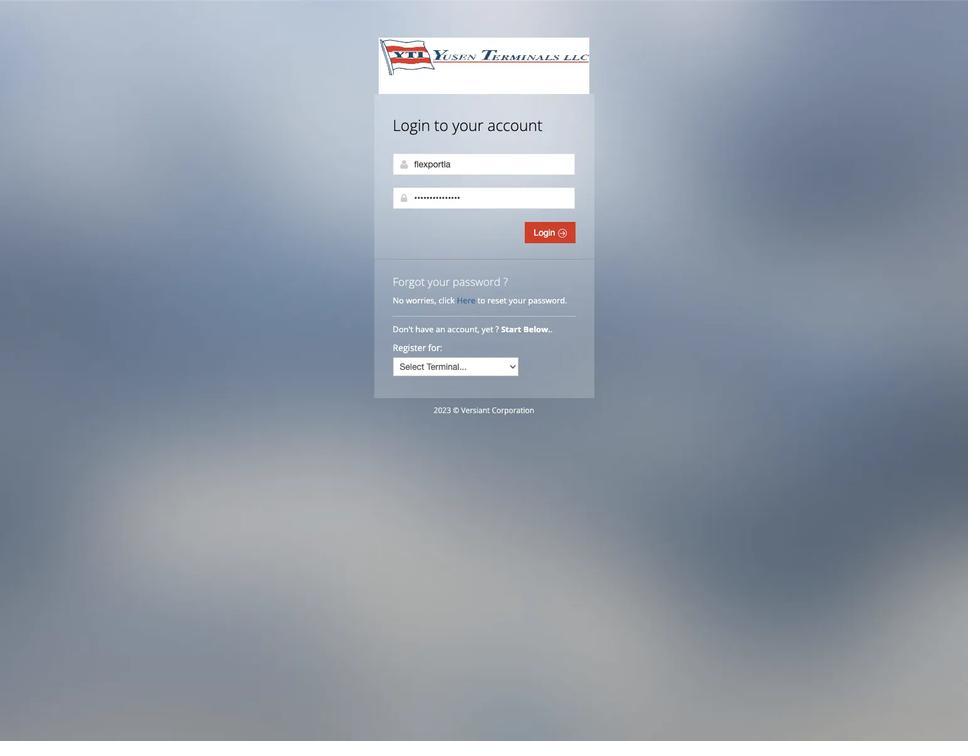 Task type: describe. For each thing, give the bounding box(es) containing it.
login for login
[[534, 228, 558, 238]]

have
[[416, 324, 434, 335]]

.
[[551, 324, 553, 335]]

account,
[[447, 324, 480, 335]]

for:
[[428, 342, 442, 354]]

password
[[453, 274, 501, 289]]

no
[[393, 295, 404, 306]]

account
[[488, 115, 543, 135]]

below.
[[524, 324, 551, 335]]

forgot your password ? no worries, click here to reset your password.
[[393, 274, 567, 306]]

don't have an account, yet ? start below. .
[[393, 324, 555, 335]]

an
[[436, 324, 445, 335]]

lock image
[[399, 193, 409, 203]]

corporation
[[492, 405, 534, 416]]

2023
[[434, 405, 451, 416]]

click
[[439, 295, 455, 306]]

yet
[[482, 324, 493, 335]]

here link
[[457, 295, 476, 306]]

login to your account
[[393, 115, 543, 135]]

register for:
[[393, 342, 442, 354]]

0 horizontal spatial ?
[[496, 324, 499, 335]]

login for login to your account
[[393, 115, 430, 135]]

login button
[[525, 222, 575, 243]]

0 horizontal spatial to
[[434, 115, 448, 135]]

reset
[[488, 295, 507, 306]]



Task type: vqa. For each thing, say whether or not it's contained in the screenshot.
an
yes



Task type: locate. For each thing, give the bounding box(es) containing it.
Username text field
[[393, 154, 575, 175]]

1 vertical spatial ?
[[496, 324, 499, 335]]

start
[[501, 324, 521, 335]]

2023 © versiant corporation
[[434, 405, 534, 416]]

register
[[393, 342, 426, 354]]

your
[[452, 115, 484, 135], [428, 274, 450, 289], [509, 295, 526, 306]]

don't
[[393, 324, 413, 335]]

? inside forgot your password ? no worries, click here to reset your password.
[[503, 274, 508, 289]]

0 vertical spatial login
[[393, 115, 430, 135]]

1 horizontal spatial to
[[478, 295, 485, 306]]

1 vertical spatial your
[[428, 274, 450, 289]]

©
[[453, 405, 459, 416]]

to up username text box
[[434, 115, 448, 135]]

0 vertical spatial your
[[452, 115, 484, 135]]

user image
[[399, 159, 409, 169]]

0 horizontal spatial login
[[393, 115, 430, 135]]

1 horizontal spatial your
[[452, 115, 484, 135]]

Password password field
[[393, 188, 575, 209]]

1 horizontal spatial ?
[[503, 274, 508, 289]]

your up username text box
[[452, 115, 484, 135]]

worries,
[[406, 295, 437, 306]]

password.
[[528, 295, 567, 306]]

your up click
[[428, 274, 450, 289]]

here
[[457, 295, 476, 306]]

?
[[503, 274, 508, 289], [496, 324, 499, 335]]

your right reset
[[509, 295, 526, 306]]

to right here at the top left of page
[[478, 295, 485, 306]]

2 vertical spatial your
[[509, 295, 526, 306]]

to
[[434, 115, 448, 135], [478, 295, 485, 306]]

? right the yet
[[496, 324, 499, 335]]

versiant
[[461, 405, 490, 416]]

2 horizontal spatial your
[[509, 295, 526, 306]]

1 vertical spatial login
[[534, 228, 558, 238]]

0 vertical spatial to
[[434, 115, 448, 135]]

login
[[393, 115, 430, 135], [534, 228, 558, 238]]

? up reset
[[503, 274, 508, 289]]

forgot
[[393, 274, 425, 289]]

1 vertical spatial to
[[478, 295, 485, 306]]

0 horizontal spatial your
[[428, 274, 450, 289]]

swapright image
[[558, 229, 567, 238]]

login inside button
[[534, 228, 558, 238]]

0 vertical spatial ?
[[503, 274, 508, 289]]

1 horizontal spatial login
[[534, 228, 558, 238]]

to inside forgot your password ? no worries, click here to reset your password.
[[478, 295, 485, 306]]



